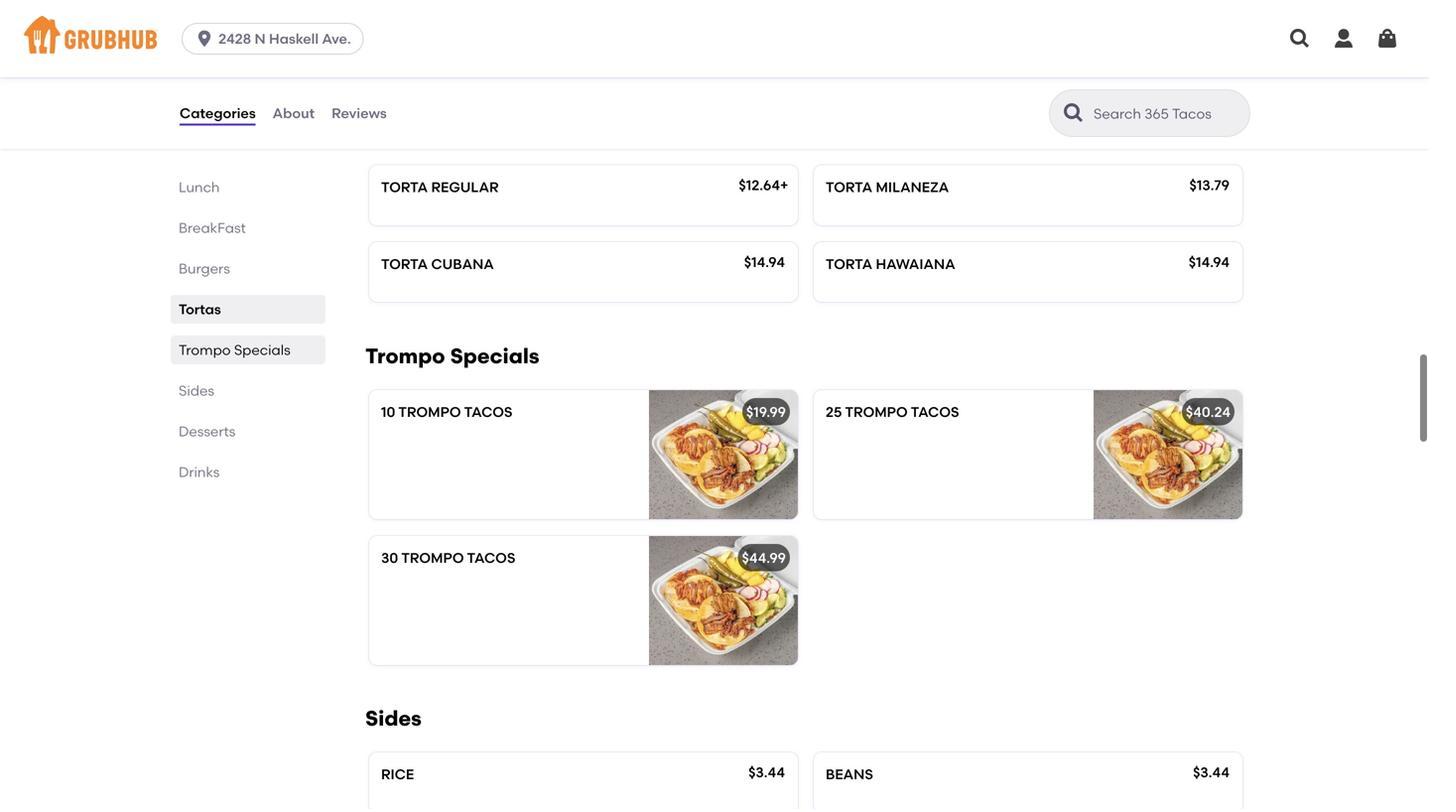 Task type: vqa. For each thing, say whether or not it's contained in the screenshot.
Regular
yes



Task type: describe. For each thing, give the bounding box(es) containing it.
drinks
[[179, 464, 220, 480]]

svg image inside 2428 n haskell ave. "button"
[[195, 29, 215, 49]]

1 horizontal spatial trompo
[[365, 344, 445, 369]]

0 horizontal spatial trompo
[[179, 341, 231, 358]]

10 trompo tacos
[[381, 404, 513, 421]]

$3.44 for beans
[[1193, 764, 1230, 781]]

$3.44 for rice
[[749, 764, 785, 781]]

trompo for 10
[[398, 404, 461, 421]]

milaneza
[[876, 179, 949, 196]]

n
[[255, 30, 266, 47]]

$13.79
[[1190, 177, 1230, 194]]

torta for torta hawaiana
[[826, 256, 873, 272]]

30 trompo tacos
[[381, 550, 516, 567]]

10
[[381, 404, 395, 421]]

torta for torta cubana
[[381, 256, 428, 272]]

torta milaneza
[[826, 179, 949, 196]]

$44.99
[[742, 550, 786, 567]]

hawaiana
[[876, 256, 956, 272]]

10 trompo tacos image
[[649, 390, 798, 519]]

regular
[[431, 179, 499, 196]]

1 horizontal spatial sides
[[365, 706, 422, 731]]

main navigation navigation
[[0, 0, 1429, 77]]

+
[[780, 177, 789, 194]]

1 svg image from the left
[[1289, 27, 1312, 51]]

trompo for 30
[[401, 550, 464, 567]]

trompo for 25
[[845, 404, 908, 421]]

about button
[[272, 77, 316, 149]]

tacos for 25 trompo tacos
[[911, 404, 959, 421]]

ave.
[[322, 30, 351, 47]]

categories button
[[179, 77, 257, 149]]

tacos for 10 trompo tacos
[[464, 404, 513, 421]]

$14.94 for torta hawaiana
[[1189, 254, 1230, 270]]



Task type: locate. For each thing, give the bounding box(es) containing it.
torta
[[381, 179, 428, 196], [826, 179, 873, 196], [381, 256, 428, 272], [826, 256, 873, 272]]

sides up desserts
[[179, 382, 214, 399]]

reviews button
[[331, 77, 388, 149]]

torta for torta regular
[[381, 179, 428, 196]]

specials up desserts
[[234, 341, 291, 358]]

torta left the milaneza
[[826, 179, 873, 196]]

trompo specials up desserts
[[179, 341, 291, 358]]

sides
[[179, 382, 214, 399], [365, 706, 422, 731]]

0 vertical spatial tortas
[[365, 119, 431, 144]]

1 horizontal spatial $3.44
[[1193, 764, 1230, 781]]

reviews
[[332, 105, 387, 121]]

tacos
[[464, 404, 513, 421], [911, 404, 959, 421], [467, 550, 516, 567]]

2 svg image from the left
[[1332, 27, 1356, 51]]

0 horizontal spatial trompo specials
[[179, 341, 291, 358]]

2428 n haskell ave. button
[[182, 23, 372, 55]]

svg image
[[1289, 27, 1312, 51], [1332, 27, 1356, 51]]

25 trompo tacos
[[826, 404, 959, 421]]

0 horizontal spatial tortas
[[179, 301, 221, 318]]

cubana
[[431, 256, 494, 272]]

1 horizontal spatial specials
[[450, 344, 540, 369]]

trompo
[[179, 341, 231, 358], [365, 344, 445, 369]]

2428
[[219, 30, 251, 47]]

2 $3.44 from the left
[[1193, 764, 1230, 781]]

trompo right 10
[[398, 404, 461, 421]]

breakfast
[[179, 219, 246, 236]]

0 horizontal spatial $14.94
[[744, 254, 785, 270]]

0 horizontal spatial specials
[[234, 341, 291, 358]]

desserts
[[179, 423, 236, 440]]

about
[[273, 105, 315, 121]]

tacos for 30 trompo tacos
[[467, 550, 516, 567]]

30
[[381, 550, 398, 567]]

beans
[[826, 766, 873, 783]]

$19.99
[[746, 404, 786, 421]]

1 horizontal spatial trompo specials
[[365, 344, 540, 369]]

2 $14.94 from the left
[[1189, 254, 1230, 270]]

specials
[[234, 341, 291, 358], [450, 344, 540, 369]]

sides up rice at the bottom left
[[365, 706, 422, 731]]

2428 n haskell ave.
[[219, 30, 351, 47]]

trompo specials
[[179, 341, 291, 358], [365, 344, 540, 369]]

trompo specials up 10 trompo tacos
[[365, 344, 540, 369]]

0 horizontal spatial svg image
[[195, 29, 215, 49]]

search icon image
[[1062, 101, 1086, 125]]

1 horizontal spatial svg image
[[1376, 27, 1400, 51]]

categories
[[180, 105, 256, 121]]

0 horizontal spatial sides
[[179, 382, 214, 399]]

lunch
[[179, 179, 220, 196]]

tortas
[[365, 119, 431, 144], [179, 301, 221, 318]]

0 vertical spatial sides
[[179, 382, 214, 399]]

trompo down burgers
[[179, 341, 231, 358]]

1 $14.94 from the left
[[744, 254, 785, 270]]

haskell
[[269, 30, 319, 47]]

torta hawaiana
[[826, 256, 956, 272]]

1 horizontal spatial $14.94
[[1189, 254, 1230, 270]]

0 horizontal spatial $3.44
[[749, 764, 785, 781]]

$14.94
[[744, 254, 785, 270], [1189, 254, 1230, 270]]

trompo right 25
[[845, 404, 908, 421]]

30 trompo tacos image
[[649, 536, 798, 665]]

$12.64 +
[[739, 177, 789, 194]]

1 vertical spatial sides
[[365, 706, 422, 731]]

Search 365 Tacos  search field
[[1092, 104, 1244, 123]]

svg image
[[1376, 27, 1400, 51], [195, 29, 215, 49]]

0 horizontal spatial svg image
[[1289, 27, 1312, 51]]

$3.44
[[749, 764, 785, 781], [1193, 764, 1230, 781]]

25
[[826, 404, 842, 421]]

rice
[[381, 766, 414, 783]]

trompo right "30"
[[401, 550, 464, 567]]

1 horizontal spatial svg image
[[1332, 27, 1356, 51]]

burgers
[[179, 260, 230, 277]]

$40.24
[[1186, 404, 1231, 421]]

specials up 10 trompo tacos
[[450, 344, 540, 369]]

25 trompo tacos image
[[1094, 390, 1243, 519]]

torta regular
[[381, 179, 499, 196]]

tortas up torta regular
[[365, 119, 431, 144]]

torta left the regular
[[381, 179, 428, 196]]

trompo
[[398, 404, 461, 421], [845, 404, 908, 421], [401, 550, 464, 567]]

$14.94 down $12.64 +
[[744, 254, 785, 270]]

torta left cubana
[[381, 256, 428, 272]]

$14.94 for torta cubana
[[744, 254, 785, 270]]

1 horizontal spatial tortas
[[365, 119, 431, 144]]

1 vertical spatial tortas
[[179, 301, 221, 318]]

tortas down burgers
[[179, 301, 221, 318]]

trompo up 10
[[365, 344, 445, 369]]

$14.94 down $13.79 on the right top of the page
[[1189, 254, 1230, 270]]

torta for torta milaneza
[[826, 179, 873, 196]]

1 $3.44 from the left
[[749, 764, 785, 781]]

torta cubana
[[381, 256, 494, 272]]

$12.64
[[739, 177, 780, 194]]

torta left "hawaiana"
[[826, 256, 873, 272]]



